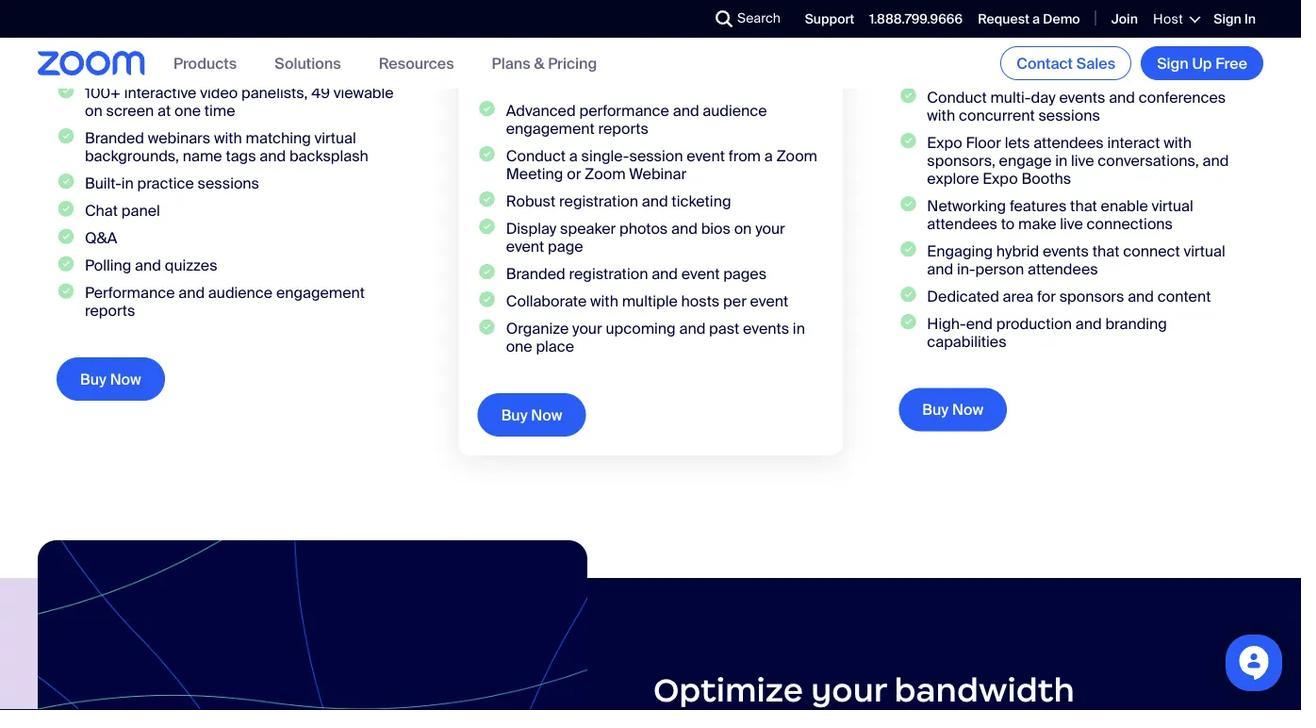 Task type: locate. For each thing, give the bounding box(es) containing it.
connections
[[1087, 213, 1173, 233]]

0 horizontal spatial conduct
[[506, 146, 566, 165]]

0 vertical spatial sign
[[1214, 10, 1242, 28]]

0 horizontal spatial one
[[174, 100, 201, 120]]

zoom logo image
[[38, 51, 145, 75]]

up
[[1193, 53, 1213, 73]]

sign up free link
[[1142, 46, 1264, 80]]

with down time at the top left of the page
[[214, 128, 242, 148]]

in right the engage at the right of the page
[[1056, 150, 1068, 170]]

event left page
[[506, 236, 545, 256]]

virtual down 49
[[315, 128, 356, 148]]

and down hosts
[[680, 319, 706, 338]]

from
[[729, 146, 761, 165]]

buy now for everything in zoom webinars plus:
[[502, 405, 563, 425]]

buy now for everything in zoom sessions plus:
[[923, 400, 984, 420]]

1 horizontal spatial branded
[[506, 264, 566, 283]]

branded down screen
[[85, 128, 144, 148]]

1 vertical spatial live
[[1061, 213, 1084, 233]]

0 vertical spatial host
[[1153, 10, 1184, 28]]

reports up single-
[[598, 118, 649, 138]]

buy now link down "performance"
[[57, 358, 165, 401]]

buy now link down capabilities
[[899, 388, 1008, 431]]

now
[[110, 369, 141, 389], [953, 400, 984, 420], [531, 405, 563, 425]]

engaging hybrid events that connect virtual and in-person attendees
[[928, 241, 1226, 279]]

products
[[174, 53, 237, 73]]

2 horizontal spatial now
[[953, 400, 984, 420]]

0 horizontal spatial plus:
[[725, 68, 764, 88]]

0 horizontal spatial a
[[570, 146, 578, 165]]

event inside conduct a single-session event from a zoom meeting or zoom webinar
[[687, 146, 725, 165]]

webinars
[[642, 68, 721, 88]]

virtual for backsplash
[[315, 128, 356, 148]]

1 horizontal spatial on
[[735, 218, 752, 238]]

2 vertical spatial attendees
[[1028, 259, 1099, 279]]

one inside the 100+ interactive video panelists, 49 viewable on screen at one time
[[174, 100, 201, 120]]

1 horizontal spatial engagement
[[506, 118, 595, 138]]

conduct inside conduct multi-day events and conferences with concurrent sessions
[[928, 87, 987, 107]]

virtual up content
[[1184, 241, 1226, 261]]

1 vertical spatial to
[[1001, 213, 1015, 233]]

host for host webinar sessions up to 30 hours long
[[85, 55, 118, 75]]

conduct inside conduct a single-session event from a zoom meeting or zoom webinar
[[506, 146, 566, 165]]

conduct left or
[[506, 146, 566, 165]]

1 horizontal spatial buy now link
[[478, 393, 586, 436]]

buy now link down 'place'
[[478, 393, 586, 436]]

on right the bios
[[735, 218, 752, 238]]

1 horizontal spatial your
[[756, 218, 785, 238]]

sponsors,
[[928, 150, 996, 170]]

1 horizontal spatial host
[[1153, 10, 1184, 28]]

and down sessions
[[1109, 87, 1136, 107]]

search
[[738, 9, 781, 27]]

interactive
[[124, 82, 197, 102]]

practice
[[137, 173, 194, 193]]

and left in-
[[928, 259, 954, 279]]

1 vertical spatial branded
[[506, 264, 566, 283]]

with up sponsors,
[[928, 105, 956, 125]]

1 vertical spatial your
[[573, 319, 602, 338]]

and inside "organize your upcoming and past events in one place"
[[680, 319, 706, 338]]

on inside display speaker photos and bios on your event page
[[735, 218, 752, 238]]

a for single-
[[570, 146, 578, 165]]

1 vertical spatial reports
[[85, 301, 135, 321]]

in inside "organize your upcoming and past events in one place"
[[793, 319, 805, 338]]

1 vertical spatial that
[[1093, 241, 1120, 261]]

in right past at the top of the page
[[793, 319, 805, 338]]

virtual right enable
[[1152, 195, 1194, 215]]

branded for branded webinars with matching virtual backgrounds, name tags and backsplash
[[85, 128, 144, 148]]

and right tags
[[260, 146, 286, 165]]

pricing
[[548, 53, 597, 73]]

host
[[1153, 10, 1184, 28], [85, 55, 118, 75]]

1 horizontal spatial everything
[[899, 54, 990, 75]]

sessions up video
[[180, 55, 242, 75]]

1 vertical spatial events
[[1043, 241, 1089, 261]]

0 vertical spatial expo
[[928, 132, 963, 152]]

1 horizontal spatial a
[[765, 146, 773, 165]]

live right make
[[1061, 213, 1084, 233]]

hybrid
[[997, 241, 1040, 261]]

pages
[[724, 264, 767, 283]]

single-
[[582, 146, 630, 165]]

2 horizontal spatial a
[[1033, 10, 1040, 28]]

registration up collaborate with multiple hosts per event
[[569, 264, 648, 283]]

make
[[1019, 213, 1057, 233]]

with right 'interact'
[[1164, 132, 1192, 152]]

sessions
[[180, 55, 242, 75], [1039, 105, 1101, 125], [198, 173, 259, 193]]

0 horizontal spatial host
[[85, 55, 118, 75]]

0 horizontal spatial on
[[85, 100, 103, 120]]

matching
[[246, 128, 311, 148]]

performance
[[85, 283, 175, 303]]

0 vertical spatial your
[[756, 218, 785, 238]]

0 vertical spatial audience
[[703, 100, 767, 120]]

that
[[1071, 195, 1098, 215], [1093, 241, 1120, 261]]

buy down capabilities
[[923, 400, 949, 420]]

networking features that enable virtual attendees to make live connections
[[928, 195, 1194, 233]]

webinar
[[629, 163, 687, 183]]

now down 'place'
[[531, 405, 563, 425]]

that left enable
[[1071, 195, 1098, 215]]

for
[[1038, 286, 1056, 306]]

event left from
[[687, 146, 725, 165]]

one left 'place'
[[506, 337, 533, 356]]

a for demo
[[1033, 10, 1040, 28]]

1 vertical spatial audience
[[208, 283, 273, 303]]

webinars
[[148, 128, 210, 148]]

0 horizontal spatial expo
[[928, 132, 963, 152]]

0 vertical spatial reports
[[598, 118, 649, 138]]

attendees down conduct multi-day events and conferences with concurrent sessions
[[1034, 132, 1104, 152]]

buy now down capabilities
[[923, 400, 984, 420]]

performance and audience engagement reports
[[85, 283, 365, 321]]

events
[[1060, 87, 1106, 107], [1043, 241, 1089, 261], [743, 319, 790, 338]]

attendees up 'engaging'
[[928, 213, 998, 233]]

2 horizontal spatial buy
[[923, 400, 949, 420]]

reports inside advanced performance and audience engagement reports
[[598, 118, 649, 138]]

and inside the expo floor lets attendees interact with sponsors, engage in live conversations, and explore expo booths
[[1203, 150, 1229, 170]]

expo up explore
[[928, 132, 963, 152]]

a
[[1033, 10, 1040, 28], [570, 146, 578, 165], [765, 146, 773, 165]]

expo down floor
[[983, 168, 1018, 188]]

zoom up day
[[1013, 54, 1060, 75]]

buy down organize
[[502, 405, 528, 425]]

products button
[[174, 53, 237, 73]]

conduct up floor
[[928, 87, 987, 107]]

0 vertical spatial attendees
[[1034, 132, 1104, 152]]

0 vertical spatial conduct
[[928, 87, 987, 107]]

everything up advanced
[[478, 68, 569, 88]]

in-
[[957, 259, 976, 279]]

1 vertical spatial on
[[735, 218, 752, 238]]

one
[[174, 100, 201, 120], [506, 337, 533, 356]]

0 vertical spatial engagement
[[506, 118, 595, 138]]

to inside networking features that enable virtual attendees to make live connections
[[1001, 213, 1015, 233]]

0 horizontal spatial branded
[[85, 128, 144, 148]]

to up hybrid
[[1001, 213, 1015, 233]]

buy now down "performance"
[[80, 369, 141, 389]]

registration up speaker
[[559, 191, 639, 211]]

1 horizontal spatial audience
[[703, 100, 767, 120]]

and inside high-end production and branding capabilities
[[1076, 314, 1102, 333]]

&
[[534, 53, 545, 73]]

your down collaborate
[[573, 319, 602, 338]]

2 vertical spatial events
[[743, 319, 790, 338]]

registration
[[559, 191, 639, 211], [569, 264, 648, 283]]

your
[[756, 218, 785, 238], [573, 319, 602, 338]]

conduct multi-day events and conferences with concurrent sessions
[[928, 87, 1226, 125]]

1 horizontal spatial plus:
[[1142, 54, 1181, 75]]

interact
[[1108, 132, 1161, 152]]

plus: down search
[[725, 68, 764, 88]]

0 vertical spatial registration
[[559, 191, 639, 211]]

now down capabilities
[[953, 400, 984, 420]]

floor
[[966, 132, 1002, 152]]

audience up from
[[703, 100, 767, 120]]

1 vertical spatial virtual
[[1152, 195, 1194, 215]]

1 horizontal spatial sign
[[1214, 10, 1242, 28]]

1 horizontal spatial buy now
[[502, 405, 563, 425]]

event right per
[[750, 291, 789, 311]]

attendees up dedicated area for sponsors and content
[[1028, 259, 1099, 279]]

branded inside branded webinars with matching virtual backgrounds, name tags and backsplash
[[85, 128, 144, 148]]

on left screen
[[85, 100, 103, 120]]

0 vertical spatial sessions
[[180, 55, 242, 75]]

1 vertical spatial engagement
[[276, 283, 365, 303]]

quizzes
[[165, 256, 218, 275]]

buy now link for everything in zoom webinars plus:
[[478, 393, 586, 436]]

0 vertical spatial one
[[174, 100, 201, 120]]

0 vertical spatial live
[[1072, 150, 1095, 170]]

events down networking features that enable virtual attendees to make live connections
[[1043, 241, 1089, 261]]

0 horizontal spatial buy
[[80, 369, 107, 389]]

1 horizontal spatial reports
[[598, 118, 649, 138]]

0 horizontal spatial reports
[[85, 301, 135, 321]]

2 vertical spatial sessions
[[198, 173, 259, 193]]

0 horizontal spatial buy now link
[[57, 358, 165, 401]]

in inside the expo floor lets attendees interact with sponsors, engage in live conversations, and explore expo booths
[[1056, 150, 1068, 170]]

a left single-
[[570, 146, 578, 165]]

branded registration and event pages
[[506, 264, 767, 283]]

1 vertical spatial attendees
[[928, 213, 998, 233]]

1 horizontal spatial now
[[531, 405, 563, 425]]

reports down "polling"
[[85, 301, 135, 321]]

built-
[[85, 173, 121, 193]]

branded up collaborate
[[506, 264, 566, 283]]

on
[[85, 100, 103, 120], [735, 218, 752, 238]]

to
[[266, 55, 280, 75], [1001, 213, 1015, 233]]

2 vertical spatial virtual
[[1184, 241, 1226, 261]]

zoom up the robust registration and ticketing
[[585, 163, 626, 183]]

0 vertical spatial that
[[1071, 195, 1098, 215]]

end
[[967, 314, 993, 333]]

0 horizontal spatial sign
[[1158, 53, 1189, 73]]

audience
[[703, 100, 767, 120], [208, 283, 273, 303]]

support link
[[805, 10, 855, 28]]

one right at
[[174, 100, 201, 120]]

in for sessions
[[121, 173, 134, 193]]

to right up
[[266, 55, 280, 75]]

zoom up performance
[[592, 68, 639, 88]]

1 horizontal spatial to
[[1001, 213, 1015, 233]]

0 horizontal spatial to
[[266, 55, 280, 75]]

1 vertical spatial sign
[[1158, 53, 1189, 73]]

virtual inside networking features that enable virtual attendees to make live connections
[[1152, 195, 1194, 215]]

virtual inside branded webinars with matching virtual backgrounds, name tags and backsplash
[[315, 128, 356, 148]]

in for webinars
[[573, 68, 588, 88]]

buy now down 'place'
[[502, 405, 563, 425]]

0 horizontal spatial engagement
[[276, 283, 365, 303]]

1 vertical spatial host
[[85, 55, 118, 75]]

host right join link
[[1153, 10, 1184, 28]]

on inside the 100+ interactive video panelists, 49 viewable on screen at one time
[[85, 100, 103, 120]]

branded for branded registration and event pages
[[506, 264, 566, 283]]

0 vertical spatial events
[[1060, 87, 1106, 107]]

tags
[[226, 146, 256, 165]]

speaker
[[560, 218, 616, 238]]

sessions up the expo floor lets attendees interact with sponsors, engage in live conversations, and explore expo booths on the right top of page
[[1039, 105, 1101, 125]]

sessions down tags
[[198, 173, 259, 193]]

attendees inside the expo floor lets attendees interact with sponsors, engage in live conversations, and explore expo booths
[[1034, 132, 1104, 152]]

connect
[[1124, 241, 1181, 261]]

your up 'pages'
[[756, 218, 785, 238]]

2 horizontal spatial buy now link
[[899, 388, 1008, 431]]

sessions
[[1064, 54, 1138, 75]]

conduct for conduct a single-session event from a zoom meeting or zoom webinar
[[506, 146, 566, 165]]

plans & pricing link
[[492, 53, 597, 73]]

and right 'conversations,'
[[1203, 150, 1229, 170]]

in
[[994, 54, 1009, 75], [573, 68, 588, 88], [1056, 150, 1068, 170], [121, 173, 134, 193], [793, 319, 805, 338]]

expo
[[928, 132, 963, 152], [983, 168, 1018, 188]]

and down quizzes
[[178, 283, 205, 303]]

buy now link
[[57, 358, 165, 401], [899, 388, 1008, 431], [478, 393, 586, 436]]

1 vertical spatial conduct
[[506, 146, 566, 165]]

sign inside 'sign up free' link
[[1158, 53, 1189, 73]]

in up multi-
[[994, 54, 1009, 75]]

1 horizontal spatial one
[[506, 337, 533, 356]]

a right from
[[765, 146, 773, 165]]

place
[[536, 337, 575, 356]]

panel
[[121, 201, 160, 220]]

0 horizontal spatial now
[[110, 369, 141, 389]]

join
[[1112, 10, 1138, 28]]

everything down 1.888.799.9666
[[899, 54, 990, 75]]

with inside conduct multi-day events and conferences with concurrent sessions
[[928, 105, 956, 125]]

plus: for everything in zoom sessions plus:
[[1142, 54, 1181, 75]]

0 vertical spatial virtual
[[315, 128, 356, 148]]

with inside branded webinars with matching virtual backgrounds, name tags and backsplash
[[214, 128, 242, 148]]

your inside display speaker photos and bios on your event page
[[756, 218, 785, 238]]

1 horizontal spatial expo
[[983, 168, 1018, 188]]

live left 'interact'
[[1072, 150, 1095, 170]]

a left demo
[[1033, 10, 1040, 28]]

and down sponsors
[[1076, 314, 1102, 333]]

virtual for connections
[[1152, 195, 1194, 215]]

advanced performance and audience engagement reports
[[506, 100, 767, 138]]

sessions inside conduct multi-day events and conferences with concurrent sessions
[[1039, 105, 1101, 125]]

sign left up
[[1158, 53, 1189, 73]]

host up 100+ at the left of page
[[85, 55, 118, 75]]

1 vertical spatial one
[[506, 337, 533, 356]]

photos
[[620, 218, 668, 238]]

conduct a single-session event from a zoom meeting or zoom webinar
[[506, 146, 818, 183]]

1 vertical spatial sessions
[[1039, 105, 1101, 125]]

production
[[997, 314, 1073, 333]]

in down backgrounds,
[[121, 173, 134, 193]]

with down branded registration and event pages
[[591, 291, 619, 311]]

buy now link for everything in zoom sessions plus:
[[899, 388, 1008, 431]]

and left the bios
[[672, 218, 698, 238]]

networking
[[928, 195, 1007, 215]]

and
[[1109, 87, 1136, 107], [673, 100, 699, 120], [260, 146, 286, 165], [1203, 150, 1229, 170], [642, 191, 668, 211], [672, 218, 698, 238], [135, 256, 161, 275], [928, 259, 954, 279], [652, 264, 678, 283], [178, 283, 205, 303], [1128, 286, 1155, 306], [1076, 314, 1102, 333], [680, 319, 706, 338]]

buy now
[[80, 369, 141, 389], [923, 400, 984, 420], [502, 405, 563, 425]]

0 horizontal spatial audience
[[208, 283, 273, 303]]

1 horizontal spatial conduct
[[928, 87, 987, 107]]

events down sales
[[1060, 87, 1106, 107]]

audience down quizzes
[[208, 283, 273, 303]]

events inside engaging hybrid events that connect virtual and in-person attendees
[[1043, 241, 1089, 261]]

plus: up conferences
[[1142, 54, 1181, 75]]

1 vertical spatial registration
[[569, 264, 648, 283]]

live inside the expo floor lets attendees interact with sponsors, engage in live conversations, and explore expo booths
[[1072, 150, 1095, 170]]

1 horizontal spatial buy
[[502, 405, 528, 425]]

now down "performance"
[[110, 369, 141, 389]]

0 vertical spatial on
[[85, 100, 103, 120]]

events down per
[[743, 319, 790, 338]]

time
[[204, 100, 235, 120]]

sign left in
[[1214, 10, 1242, 28]]

buy down "performance"
[[80, 369, 107, 389]]

that down connections
[[1093, 241, 1120, 261]]

30
[[284, 55, 303, 75]]

0 horizontal spatial your
[[573, 319, 602, 338]]

0 horizontal spatial everything
[[478, 68, 569, 88]]

collaborate with multiple hosts per event
[[506, 291, 789, 311]]

branding
[[1106, 314, 1168, 333]]

and up multiple
[[652, 264, 678, 283]]

everything in zoom sessions plus:
[[899, 54, 1181, 75]]

search image
[[716, 10, 733, 27], [716, 10, 733, 27]]

engaging
[[928, 241, 993, 261]]

0 vertical spatial branded
[[85, 128, 144, 148]]

and down webinars
[[673, 100, 699, 120]]

event up hosts
[[682, 264, 720, 283]]

in right & on the top of page
[[573, 68, 588, 88]]

2 horizontal spatial buy now
[[923, 400, 984, 420]]

attendees inside engaging hybrid events that connect virtual and in-person attendees
[[1028, 259, 1099, 279]]



Task type: vqa. For each thing, say whether or not it's contained in the screenshot.
"View" inside Planning for Your Next Phase of Work Explore how Zoom's platform and products can support new workflows and enhance productivity across office and home working spaces. View eBook
no



Task type: describe. For each thing, give the bounding box(es) containing it.
and inside display speaker photos and bios on your event page
[[672, 218, 698, 238]]

in for sessions
[[994, 54, 1009, 75]]

conduct for conduct multi-day events and conferences with concurrent sessions
[[928, 87, 987, 107]]

100+ interactive video panelists, 49 viewable on screen at one time
[[85, 82, 394, 120]]

hours
[[306, 55, 346, 75]]

1.888.799.9666 link
[[870, 10, 963, 28]]

sign for sign up free
[[1158, 53, 1189, 73]]

branded webinars with matching virtual backgrounds, name tags and backsplash
[[85, 128, 369, 165]]

polling
[[85, 256, 131, 275]]

concurrent
[[959, 105, 1035, 125]]

events inside "organize your upcoming and past events in one place"
[[743, 319, 790, 338]]

0 horizontal spatial buy now
[[80, 369, 141, 389]]

live inside networking features that enable virtual attendees to make live connections
[[1061, 213, 1084, 233]]

at
[[158, 100, 171, 120]]

or
[[567, 163, 581, 183]]

now for everything in zoom webinars plus:
[[531, 405, 563, 425]]

day
[[1032, 87, 1056, 107]]

bios
[[701, 218, 731, 238]]

performance
[[580, 100, 670, 120]]

and up branding at the right top
[[1128, 286, 1155, 306]]

multi-
[[991, 87, 1032, 107]]

ticketing
[[672, 191, 731, 211]]

dedicated
[[928, 286, 1000, 306]]

with inside the expo floor lets attendees interact with sponsors, engage in live conversations, and explore expo booths
[[1164, 132, 1192, 152]]

now for everything in zoom sessions plus:
[[953, 400, 984, 420]]

100+
[[85, 82, 121, 102]]

contact sales
[[1017, 53, 1116, 73]]

high-
[[928, 314, 967, 333]]

sales
[[1077, 53, 1116, 73]]

lets
[[1005, 132, 1030, 152]]

area
[[1003, 286, 1034, 306]]

join link
[[1112, 10, 1138, 28]]

host button
[[1153, 10, 1199, 28]]

content
[[1158, 286, 1211, 306]]

sponsors
[[1060, 286, 1125, 306]]

built-in practice sessions
[[85, 173, 259, 193]]

and inside performance and audience engagement reports
[[178, 283, 205, 303]]

engagement inside performance and audience engagement reports
[[276, 283, 365, 303]]

that inside engaging hybrid events that connect virtual and in-person attendees
[[1093, 241, 1120, 261]]

sign for sign in
[[1214, 10, 1242, 28]]

buy for everything in zoom webinars plus:
[[502, 405, 528, 425]]

in
[[1245, 10, 1256, 28]]

plus: for everything in zoom webinars plus:
[[725, 68, 764, 88]]

and inside advanced performance and audience engagement reports
[[673, 100, 699, 120]]

enable
[[1101, 195, 1149, 215]]

engage
[[999, 150, 1052, 170]]

one inside "organize your upcoming and past events in one place"
[[506, 337, 533, 356]]

everything for everything in zoom webinars plus:
[[478, 68, 569, 88]]

sign in link
[[1214, 10, 1256, 28]]

session
[[630, 146, 683, 165]]

request
[[978, 10, 1030, 28]]

meeting
[[506, 163, 564, 183]]

dedicated area for sponsors and content
[[928, 286, 1211, 306]]

support
[[805, 10, 855, 28]]

hosts
[[682, 291, 720, 311]]

everything for everything in zoom sessions plus:
[[899, 54, 990, 75]]

robust registration and ticketing
[[506, 191, 731, 211]]

sign up free
[[1158, 53, 1248, 73]]

chat panel
[[85, 201, 160, 220]]

virtual inside engaging hybrid events that connect virtual and in-person attendees
[[1184, 241, 1226, 261]]

free
[[1216, 53, 1248, 73]]

engagement inside advanced performance and audience engagement reports
[[506, 118, 595, 138]]

and inside conduct multi-day events and conferences with concurrent sessions
[[1109, 87, 1136, 107]]

polling and quizzes
[[85, 256, 218, 275]]

advanced
[[506, 100, 576, 120]]

panelists,
[[241, 82, 308, 102]]

booths
[[1022, 168, 1072, 188]]

request a demo
[[978, 10, 1081, 28]]

contact
[[1017, 53, 1073, 73]]

past
[[709, 319, 740, 338]]

multiple
[[622, 291, 678, 311]]

zoom right from
[[777, 146, 818, 165]]

attendees inside networking features that enable virtual attendees to make live connections
[[928, 213, 998, 233]]

and up "performance"
[[135, 256, 161, 275]]

that inside networking features that enable virtual attendees to make live connections
[[1071, 195, 1098, 215]]

upcoming
[[606, 319, 676, 338]]

per
[[724, 291, 747, 311]]

buy for everything in zoom sessions plus:
[[923, 400, 949, 420]]

demo
[[1044, 10, 1081, 28]]

events inside conduct multi-day events and conferences with concurrent sessions
[[1060, 87, 1106, 107]]

registration for robust
[[559, 191, 639, 211]]

contact sales link
[[1001, 46, 1132, 80]]

capabilities
[[928, 331, 1007, 351]]

up
[[245, 55, 263, 75]]

q&a
[[85, 228, 117, 248]]

video
[[200, 82, 238, 102]]

host webinar sessions up to 30 hours long
[[85, 55, 379, 75]]

page
[[548, 236, 583, 256]]

1.888.799.9666
[[870, 10, 963, 28]]

audience inside advanced performance and audience engagement reports
[[703, 100, 767, 120]]

reports inside performance and audience engagement reports
[[85, 301, 135, 321]]

screen
[[106, 100, 154, 120]]

backsplash
[[290, 146, 369, 165]]

audience inside performance and audience engagement reports
[[208, 283, 273, 303]]

plans & pricing
[[492, 53, 597, 73]]

solutions button
[[275, 53, 341, 73]]

chat
[[85, 201, 118, 220]]

request a demo link
[[978, 10, 1081, 28]]

explore
[[928, 168, 980, 188]]

collaborate
[[506, 291, 587, 311]]

and down webinar
[[642, 191, 668, 211]]

event inside display speaker photos and bios on your event page
[[506, 236, 545, 256]]

conferences
[[1139, 87, 1226, 107]]

features
[[1010, 195, 1067, 215]]

and inside branded webinars with matching virtual backgrounds, name tags and backsplash
[[260, 146, 286, 165]]

resources
[[379, 53, 454, 73]]

your inside "organize your upcoming and past events in one place"
[[573, 319, 602, 338]]

sign in
[[1214, 10, 1256, 28]]

resources button
[[379, 53, 454, 73]]

organize
[[506, 319, 569, 338]]

webinar
[[122, 55, 176, 75]]

1 vertical spatial expo
[[983, 168, 1018, 188]]

high-end production and branding capabilities
[[928, 314, 1168, 351]]

host for the host "dropdown button"
[[1153, 10, 1184, 28]]

and inside engaging hybrid events that connect virtual and in-person attendees
[[928, 259, 954, 279]]

registration for branded
[[569, 264, 648, 283]]

0 vertical spatial to
[[266, 55, 280, 75]]



